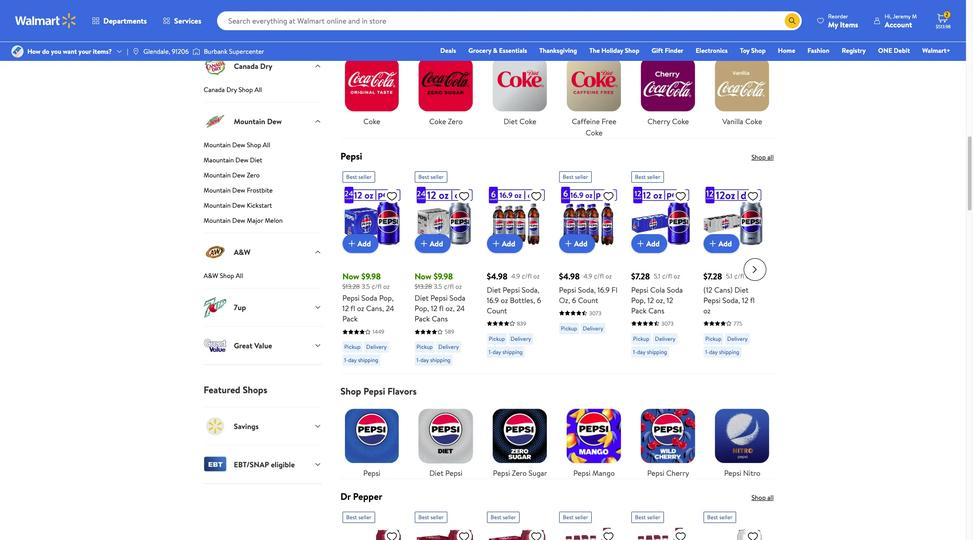 Task type: locate. For each thing, give the bounding box(es) containing it.
pop, left cola
[[632, 295, 646, 306]]

delivery down the 1449
[[367, 343, 387, 351]]

best seller up the diet dr pepper soda, .5 l bottles, 6 pack image at the bottom right
[[636, 514, 661, 522]]

cans inside now $9.98 $13.28 3.5 ¢/fl oz diet pepsi soda pop, 12 fl oz, 24 pack cans
[[432, 314, 448, 324]]

1 horizontal spatial canada
[[234, 61, 259, 71]]

dr pepper soda, 12 fl oz cans, 12 pack image
[[343, 527, 402, 540]]

dew for mountain dew
[[267, 116, 282, 126]]

¢/fl for soda,
[[522, 271, 532, 281]]

1 horizontal spatial now
[[415, 271, 432, 282]]

canada inside dropdown button
[[234, 61, 259, 71]]

canada dry button
[[204, 47, 322, 85]]

2 horizontal spatial fl
[[751, 295, 755, 306]]

all for dr pepper
[[768, 493, 774, 503]]

mountain inside mountain dew zero link
[[204, 170, 231, 180]]

6
[[537, 295, 542, 306], [572, 295, 577, 306]]

1 horizontal spatial pop,
[[415, 303, 429, 314]]

soda inside now $9.98 $13.28 3.5 ¢/fl oz diet pepsi soda pop, 12 fl oz, 24 pack cans
[[450, 293, 466, 303]]

nitro
[[744, 468, 761, 479]]

fl for $9.98
[[351, 303, 356, 314]]

mountain for mountain dew zero
[[204, 170, 231, 180]]

3073 down "$7.28 5.1 ¢/fl oz pepsi cola soda pop, 12 oz, 12 pack cans"
[[662, 320, 674, 328]]

add to favorites list, diet dr pepper soda, 12 fl oz cans, 12 pack image
[[748, 531, 759, 540]]

5 add from the left
[[647, 238, 660, 249]]

$7.28 inside "$7.28 5.1 ¢/fl oz pepsi cola soda pop, 12 oz, 12 pack cans"
[[632, 271, 651, 282]]

pepsi inside pepsi link
[[364, 468, 381, 479]]

0 horizontal spatial $7.28
[[632, 271, 651, 282]]

 image right the |
[[132, 48, 140, 55]]

shop coke flavors
[[341, 33, 416, 46]]

soda up 589
[[450, 293, 466, 303]]

1 now from the left
[[343, 271, 360, 282]]

24 for soda
[[457, 303, 465, 314]]

soda right cola
[[667, 285, 683, 295]]

$7.28 inside the $7.28 5.1 ¢/fl oz (12 cans) diet pepsi soda, 12 fl oz
[[704, 271, 723, 282]]

0 horizontal spatial oz,
[[446, 303, 455, 314]]

shop all for dr pepper
[[752, 493, 774, 503]]

1 $13.28 from the left
[[343, 282, 360, 291]]

mountain dew major melon link
[[204, 216, 322, 233]]

¢/fl
[[522, 271, 532, 281], [594, 271, 604, 281], [663, 271, 673, 281], [735, 271, 745, 281], [372, 282, 382, 291], [444, 282, 454, 291]]

shop all link down the nitro
[[752, 493, 774, 503]]

shop all link up add to favorites list, (12 cans) diet pepsi soda, 12 fl oz image
[[752, 153, 774, 162]]

pack for diet pepsi soda pop, 12 fl oz, 24 pack cans
[[415, 314, 430, 324]]

mountain
[[234, 116, 266, 126], [204, 140, 231, 150], [204, 170, 231, 180], [204, 186, 231, 195], [204, 201, 231, 210], [204, 216, 231, 225]]

list containing pepsi
[[335, 397, 780, 479]]

oz, right fl
[[656, 295, 666, 306]]

Walmart Site-Wide search field
[[217, 11, 802, 30]]

1 horizontal spatial $13.28
[[415, 282, 432, 291]]

5.1 for cans)
[[727, 271, 733, 281]]

shop all link for pepsi
[[752, 153, 774, 162]]

a&w for a&w shop all
[[204, 271, 218, 281]]

$4.98 4.9 ¢/fl oz pepsi soda, 16.9 fl oz, 6 count
[[559, 271, 618, 306]]

reorder my items
[[829, 12, 859, 30]]

¢/fl inside the $7.28 5.1 ¢/fl oz (12 cans) diet pepsi soda, 12 fl oz
[[735, 271, 745, 281]]

shop all up add to favorites list, (12 cans) diet pepsi soda, 12 fl oz image
[[752, 153, 774, 162]]

home
[[779, 46, 796, 55]]

16.9 inside $4.98 4.9 ¢/fl oz diet pepsi soda, 16.9 oz bottles, 6 count
[[487, 295, 499, 306]]

1 $9.98 from the left
[[362, 271, 381, 282]]

$4.98 inside $4.98 4.9 ¢/fl oz pepsi soda, 16.9 fl oz, 6 count
[[559, 271, 580, 282]]

0 horizontal spatial a&w
[[204, 271, 218, 281]]

cans
[[649, 306, 665, 316], [432, 314, 448, 324]]

cans up 589
[[432, 314, 448, 324]]

mountain inside mountain dew frostbite link
[[204, 186, 231, 195]]

featured shops
[[204, 384, 268, 396]]

dew
[[267, 116, 282, 126], [232, 140, 245, 150], [236, 155, 249, 165], [232, 170, 245, 180], [232, 186, 245, 195], [232, 201, 245, 210], [232, 216, 245, 225]]

pack
[[632, 306, 647, 316], [343, 314, 358, 324], [415, 314, 430, 324]]

delivery for pepsi soda pop, 12 fl oz cans, 24 pack
[[367, 343, 387, 351]]

fashion link
[[804, 45, 834, 56]]

zero for coke zero
[[448, 116, 463, 127]]

pepsi nitro link
[[712, 405, 774, 479]]

0 horizontal spatial 3073
[[590, 309, 602, 317]]

soda, up 775
[[723, 295, 741, 306]]

all for canada dry shop all
[[255, 85, 262, 94]]

$9.98 for soda
[[362, 271, 381, 282]]

add button for pepsi soda, 16.9 fl oz, 6 count
[[559, 234, 596, 253]]

24 inside the now $9.98 $13.28 3.5 ¢/fl oz pepsi soda pop, 12 fl oz cans, 24 pack
[[386, 303, 395, 314]]

0 horizontal spatial pack
[[343, 314, 358, 324]]

1 horizontal spatial a&w
[[234, 247, 251, 257]]

deals link
[[436, 45, 461, 56]]

add button
[[343, 234, 379, 253], [415, 234, 451, 253], [487, 234, 523, 253], [559, 234, 596, 253], [632, 234, 668, 253], [704, 234, 740, 253]]

$9.98 inside the now $9.98 $13.28 3.5 ¢/fl oz pepsi soda pop, 12 fl oz cans, 24 pack
[[362, 271, 381, 282]]

soda, inside $4.98 4.9 ¢/fl oz pepsi soda, 16.9 fl oz, 6 count
[[579, 285, 596, 295]]

 image left the how on the top left of the page
[[11, 45, 24, 58]]

2 add button from the left
[[415, 234, 451, 253]]

delivery down $4.98 4.9 ¢/fl oz pepsi soda, 16.9 fl oz, 6 count
[[583, 324, 604, 332]]

0 horizontal spatial $4.98
[[487, 271, 508, 282]]

1 list from the top
[[335, 45, 780, 138]]

essentials
[[499, 46, 528, 55]]

1 horizontal spatial cans
[[649, 306, 665, 316]]

1 horizontal spatial pack
[[415, 314, 430, 324]]

delivery for (12 cans) diet pepsi soda, 12 fl oz
[[728, 335, 748, 343]]

1 horizontal spatial zero
[[448, 116, 463, 127]]

 image
[[193, 47, 200, 56]]

1 vertical spatial all
[[263, 140, 271, 150]]

2 vertical spatial cherry
[[667, 468, 690, 479]]

2 horizontal spatial all
[[263, 140, 271, 150]]

product group
[[343, 0, 402, 18], [415, 0, 474, 18], [487, 0, 546, 18], [343, 168, 402, 370], [415, 168, 474, 370], [487, 168, 546, 370], [559, 168, 619, 370], [632, 168, 691, 370], [704, 168, 763, 370], [343, 508, 402, 540], [415, 508, 474, 540], [487, 508, 546, 540], [559, 508, 619, 540], [632, 508, 691, 540], [704, 508, 763, 540]]

0 horizontal spatial 4.9
[[512, 271, 521, 281]]

best down 'dr pepper'
[[346, 514, 357, 522]]

toy shop
[[741, 46, 766, 55]]

1 add button from the left
[[343, 234, 379, 253]]

¢/fl inside now $9.98 $13.28 3.5 ¢/fl oz diet pepsi soda pop, 12 fl oz, 24 pack cans
[[444, 282, 454, 291]]

0 horizontal spatial soda,
[[522, 285, 540, 295]]

all up maountain dew diet link
[[263, 140, 271, 150]]

add for pepsi cola soda pop, 12 oz, 12 pack cans
[[647, 238, 660, 249]]

1 vertical spatial shop all link
[[752, 493, 774, 503]]

2 vertical spatial pepper
[[353, 490, 383, 503]]

0 horizontal spatial count
[[487, 306, 508, 316]]

¢/fl inside $4.98 4.9 ¢/fl oz diet pepsi soda, 16.9 oz bottles, 6 count
[[522, 271, 532, 281]]

best seller up "dr pepper soda, 12 fl oz cans, 24 pack" image
[[491, 514, 516, 522]]

pack for pepsi soda pop, 12 fl oz cans, 24 pack
[[343, 314, 358, 324]]

0 horizontal spatial 16.9
[[487, 295, 499, 306]]

diet dr pepper soda, 12 fl oz cans, 12 pack image
[[704, 527, 763, 540]]

1 3.5 from the left
[[362, 282, 370, 291]]

3 add button from the left
[[487, 234, 523, 253]]

pepper for dr pepper
[[353, 490, 383, 503]]

canada down supercenter at top
[[234, 61, 259, 71]]

4.9 inside $4.98 4.9 ¢/fl oz diet pepsi soda, 16.9 oz bottles, 6 count
[[512, 271, 521, 281]]

1 horizontal spatial 6
[[572, 295, 577, 306]]

pop, inside "$7.28 5.1 ¢/fl oz pepsi cola soda pop, 12 oz, 12 pack cans"
[[632, 295, 646, 306]]

mountain for mountain dew major melon
[[204, 216, 231, 225]]

0 horizontal spatial $9.98
[[362, 271, 381, 282]]

coke
[[364, 33, 385, 46], [364, 116, 381, 127], [430, 116, 447, 127], [520, 116, 537, 127], [673, 116, 690, 127], [746, 116, 763, 127], [586, 128, 603, 138]]

2 all from the top
[[768, 493, 774, 503]]

add button for diet pepsi soda pop, 12 fl oz, 24 pack cans
[[415, 234, 451, 253]]

2 5.1 from the left
[[727, 271, 733, 281]]

0 vertical spatial shop all
[[752, 153, 774, 162]]

mountain dew zero
[[204, 170, 260, 180]]

2 4.9 from the left
[[584, 271, 593, 281]]

great value button
[[204, 326, 322, 365]]

dew down mountain dew shop all
[[236, 155, 249, 165]]

add for pepsi soda, 16.9 fl oz, 6 count
[[575, 238, 588, 249]]

16.9 left bottles,
[[487, 295, 499, 306]]

a&w shop all link
[[204, 271, 322, 288]]

5.1 inside the $7.28 5.1 ¢/fl oz (12 cans) diet pepsi soda, 12 fl oz
[[727, 271, 733, 281]]

2 horizontal spatial soda,
[[723, 295, 741, 306]]

how
[[27, 47, 41, 56]]

a&w inside dropdown button
[[234, 247, 251, 257]]

2 $9.98 from the left
[[434, 271, 453, 282]]

shop
[[341, 33, 362, 46], [625, 46, 640, 55], [752, 46, 766, 55], [239, 85, 253, 94], [247, 140, 261, 150], [752, 153, 767, 162], [220, 271, 234, 281], [341, 385, 362, 398], [752, 493, 767, 503]]

mountain inside mountain dew kickstart link
[[204, 201, 231, 210]]

0 vertical spatial flavors
[[387, 33, 416, 46]]

2 vertical spatial dr
[[341, 490, 351, 503]]

2 now from the left
[[415, 271, 432, 282]]

dr right the services in the left of the page
[[204, 15, 211, 24]]

$9.98 inside now $9.98 $13.28 3.5 ¢/fl oz diet pepsi soda pop, 12 fl oz, 24 pack cans
[[434, 271, 453, 282]]

mountain for mountain dew shop all
[[204, 140, 231, 150]]

canada down burbank
[[204, 85, 225, 94]]

5 add button from the left
[[632, 234, 668, 253]]

0 horizontal spatial now
[[343, 271, 360, 282]]

1 horizontal spatial $7.28
[[704, 271, 723, 282]]

1 vertical spatial dry
[[227, 85, 237, 94]]

0 horizontal spatial $13.28
[[343, 282, 360, 291]]

2 $13.28 from the left
[[415, 282, 432, 291]]

$4.98 inside $4.98 4.9 ¢/fl oz diet pepsi soda, 16.9 oz bottles, 6 count
[[487, 271, 508, 282]]

0 horizontal spatial 24
[[386, 303, 395, 314]]

0 horizontal spatial fl
[[351, 303, 356, 314]]

registry
[[843, 46, 867, 55]]

1 horizontal spatial dry
[[260, 61, 273, 71]]

1 horizontal spatial fl
[[439, 303, 444, 314]]

add to cart image
[[346, 238, 358, 249], [419, 238, 430, 249], [491, 238, 502, 249], [636, 238, 647, 249]]

a&w for a&w
[[234, 247, 251, 257]]

seller up diet dr pepper soda, 12 fl oz cans, 12 pack image
[[720, 514, 733, 522]]

 image for glendale, 91206
[[132, 48, 140, 55]]

best up diet pepsi soda pop, 12 fl oz, 24 pack cans image
[[419, 173, 430, 181]]

a&w
[[234, 247, 251, 257], [204, 271, 218, 281]]

0 vertical spatial 3073
[[590, 309, 602, 317]]

all down canada dry
[[255, 85, 262, 94]]

dew up maountain dew diet
[[232, 140, 245, 150]]

1 vertical spatial 3073
[[662, 320, 674, 328]]

shop all for pepsi
[[752, 153, 774, 162]]

coke zero
[[430, 116, 463, 127]]

2 shop all link from the top
[[752, 493, 774, 503]]

dry inside dropdown button
[[260, 61, 273, 71]]

pepper
[[213, 15, 233, 24], [213, 30, 233, 39], [353, 490, 383, 503]]

diet inside the $7.28 5.1 ¢/fl oz (12 cans) diet pepsi soda, 12 fl oz
[[735, 285, 749, 295]]

1 vertical spatial list
[[335, 397, 780, 479]]

3 add to cart image from the left
[[491, 238, 502, 249]]

1 add to cart image from the left
[[563, 238, 575, 249]]

pack inside the now $9.98 $13.28 3.5 ¢/fl oz pepsi soda pop, 12 fl oz cans, 24 pack
[[343, 314, 358, 324]]

mountain up mountain dew shop all
[[234, 116, 266, 126]]

mountain inside mountain dew major melon link
[[204, 216, 231, 225]]

6 add button from the left
[[704, 234, 740, 253]]

1 horizontal spatial 24
[[457, 303, 465, 314]]

dew up mountain dew frostbite
[[232, 170, 245, 180]]

2 3.5 from the left
[[434, 282, 443, 291]]

oz inside "$7.28 5.1 ¢/fl oz pepsi cola soda pop, 12 oz, 12 pack cans"
[[674, 271, 681, 281]]

dew for mountain dew shop all
[[232, 140, 245, 150]]

2 add to cart image from the left
[[708, 238, 719, 249]]

4 add to cart image from the left
[[636, 238, 647, 249]]

best seller up 'pepsi soda pop, 12 fl oz cans, 24 pack' image
[[346, 173, 372, 181]]

dr up burbank
[[204, 30, 211, 39]]

1 add to cart image from the left
[[346, 238, 358, 249]]

fashion
[[808, 46, 830, 55]]

your
[[79, 47, 91, 56]]

pepsi inside pepsi nitro link
[[725, 468, 742, 479]]

pepsi inside "pepsi cherry" link
[[648, 468, 665, 479]]

1 horizontal spatial $9.98
[[434, 271, 453, 282]]

24 for pop,
[[386, 303, 395, 314]]

pepsi inside pepsi mango link
[[574, 468, 591, 479]]

5.1 inside "$7.28 5.1 ¢/fl oz pepsi cola soda pop, 12 oz, 12 pack cans"
[[654, 271, 661, 281]]

2 add to cart image from the left
[[419, 238, 430, 249]]

0 vertical spatial shop all link
[[752, 153, 774, 162]]

oz, up 589
[[446, 303, 455, 314]]

1 $7.28 from the left
[[632, 271, 651, 282]]

1 vertical spatial zero
[[247, 170, 260, 180]]

pepsi
[[341, 150, 363, 162], [503, 285, 520, 295], [559, 285, 577, 295], [632, 285, 649, 295], [343, 293, 360, 303], [431, 293, 448, 303], [704, 295, 721, 306], [364, 385, 386, 398], [364, 468, 381, 479], [446, 468, 463, 479], [493, 468, 511, 479], [574, 468, 591, 479], [648, 468, 665, 479], [725, 468, 742, 479]]

pepsi cola soda pop, 12 oz, 12 pack cans image
[[632, 187, 691, 246]]

839
[[517, 320, 527, 328]]

best seller up dr pepper, 12 fl oz, 24 pack image
[[419, 514, 444, 522]]

0 horizontal spatial zero
[[247, 170, 260, 180]]

now inside now $9.98 $13.28 3.5 ¢/fl oz diet pepsi soda pop, 12 fl oz, 24 pack cans
[[415, 271, 432, 282]]

mountain inside "mountain dew shop all" link
[[204, 140, 231, 150]]

1 horizontal spatial $4.98
[[559, 271, 580, 282]]

0 horizontal spatial add to cart image
[[563, 238, 575, 249]]

shop all
[[752, 153, 774, 162], [752, 493, 774, 503]]

0 horizontal spatial 6
[[537, 295, 542, 306]]

walmart+ link
[[919, 45, 956, 56]]

2 horizontal spatial zero
[[512, 468, 527, 479]]

1 horizontal spatial oz,
[[656, 295, 666, 306]]

2 24 from the left
[[457, 303, 465, 314]]

glendale,
[[144, 47, 170, 56]]

$513.98
[[937, 23, 952, 30]]

shop inside the a&w shop all link
[[220, 271, 234, 281]]

now $9.98 $13.28 3.5 ¢/fl oz pepsi soda pop, 12 fl oz cans, 24 pack
[[343, 271, 395, 324]]

0 horizontal spatial dry
[[227, 85, 237, 94]]

1 horizontal spatial 4.9
[[584, 271, 593, 281]]

16.9 left fl
[[598, 285, 610, 295]]

fl inside the $7.28 5.1 ¢/fl oz (12 cans) diet pepsi soda, 12 fl oz
[[751, 295, 755, 306]]

melon
[[265, 216, 283, 225]]

1 horizontal spatial 5.1
[[727, 271, 733, 281]]

2 vertical spatial zero
[[512, 468, 527, 479]]

12 inside the now $9.98 $13.28 3.5 ¢/fl oz pepsi soda pop, 12 fl oz cans, 24 pack
[[343, 303, 349, 314]]

mountain down 'mountain dew kickstart'
[[204, 216, 231, 225]]

best seller up diet dr pepper soda, 12 fl oz cans, 12 pack image
[[708, 514, 733, 522]]

1 horizontal spatial add to cart image
[[708, 238, 719, 249]]

pepper up dr pepper soda, 12 fl oz cans, 12 pack image
[[353, 490, 383, 503]]

add to cart image
[[563, 238, 575, 249], [708, 238, 719, 249]]

kickstart
[[247, 201, 272, 210]]

 image
[[11, 45, 24, 58], [132, 48, 140, 55]]

list
[[335, 45, 780, 138], [335, 397, 780, 479]]

1 6 from the left
[[537, 295, 542, 306]]

1 horizontal spatial 3073
[[662, 320, 674, 328]]

dry down supercenter at top
[[260, 61, 273, 71]]

mountain dew kickstart link
[[204, 201, 322, 214]]

1 horizontal spatial all
[[255, 85, 262, 94]]

add to favorites list, dr pepper soda, 12 fl oz cans, 12 pack image
[[387, 531, 398, 540]]

add to cart image for pepsi soda pop, 12 fl oz cans, 24 pack
[[346, 238, 358, 249]]

5.1 up cans)
[[727, 271, 733, 281]]

2 vertical spatial all
[[236, 271, 244, 281]]

soda, up 839
[[522, 285, 540, 295]]

1 $4.98 from the left
[[487, 271, 508, 282]]

1 vertical spatial shop all
[[752, 493, 774, 503]]

4 add from the left
[[575, 238, 588, 249]]

dr
[[204, 15, 211, 24], [204, 30, 211, 39], [341, 490, 351, 503]]

account
[[886, 19, 913, 30]]

dew for mountain dew kickstart
[[232, 201, 245, 210]]

0 vertical spatial zero
[[448, 116, 463, 127]]

6 inside $4.98 4.9 ¢/fl oz pepsi soda, 16.9 fl oz, 6 count
[[572, 295, 577, 306]]

add to favorites list, (12 cans) diet pepsi soda, 12 fl oz image
[[748, 190, 759, 202]]

mountain for mountain dew frostbite
[[204, 186, 231, 195]]

2 add from the left
[[430, 238, 444, 249]]

0 vertical spatial list
[[335, 45, 780, 138]]

1 horizontal spatial soda,
[[579, 285, 596, 295]]

2 horizontal spatial pack
[[632, 306, 647, 316]]

1 4.9 from the left
[[512, 271, 521, 281]]

fl
[[751, 295, 755, 306], [351, 303, 356, 314], [439, 303, 444, 314]]

now for pepsi
[[343, 271, 360, 282]]

list containing coke
[[335, 45, 780, 138]]

2 list from the top
[[335, 397, 780, 479]]

2 shop all from the top
[[752, 493, 774, 503]]

day
[[565, 4, 574, 12], [638, 4, 646, 12], [710, 4, 718, 12], [493, 348, 502, 356], [638, 348, 646, 356], [710, 348, 718, 356], [349, 356, 357, 364], [421, 356, 429, 364]]

2 $4.98 from the left
[[559, 271, 580, 282]]

(12 cans) diet pepsi soda, 12 fl oz image
[[704, 187, 763, 246]]

seller up "dr pepper soda, 12 fl oz cans, 24 pack" image
[[503, 514, 516, 522]]

all for pepsi
[[768, 153, 774, 162]]

ebt/snap eligible
[[234, 459, 295, 470]]

0 vertical spatial all
[[768, 153, 774, 162]]

6 add from the left
[[719, 238, 733, 249]]

the
[[590, 46, 600, 55]]

6 right "oz,"
[[572, 295, 577, 306]]

dr for dr pepper
[[341, 490, 351, 503]]

canada for canada dry
[[234, 61, 259, 71]]

0 vertical spatial all
[[255, 85, 262, 94]]

all up '7up'
[[236, 271, 244, 281]]

my
[[829, 19, 839, 30]]

best seller
[[346, 173, 372, 181], [419, 173, 444, 181], [563, 173, 589, 181], [636, 173, 661, 181], [346, 514, 372, 522], [419, 514, 444, 522], [491, 514, 516, 522], [563, 514, 589, 522], [636, 514, 661, 522], [708, 514, 733, 522]]

delivery for pepsi cola soda pop, 12 oz, 12 pack cans
[[656, 335, 676, 343]]

1 vertical spatial flavors
[[388, 385, 417, 398]]

pepsi soda, 16.9 fl oz, 6 count image
[[559, 187, 619, 246]]

pickup
[[561, 324, 578, 332], [489, 335, 505, 343], [634, 335, 650, 343], [706, 335, 722, 343], [345, 343, 361, 351], [417, 343, 433, 351]]

0 horizontal spatial 3.5
[[362, 282, 370, 291]]

count inside $4.98 4.9 ¢/fl oz pepsi soda, 16.9 fl oz, 6 count
[[578, 295, 599, 306]]

pepper up burbank
[[213, 30, 233, 39]]

oz, inside "$7.28 5.1 ¢/fl oz pepsi cola soda pop, 12 oz, 12 pack cans"
[[656, 295, 666, 306]]

$7.28 for pepsi
[[632, 271, 651, 282]]

want
[[63, 47, 77, 56]]

pepsi inside diet pepsi link
[[446, 468, 463, 479]]

3073 for $7.28
[[662, 320, 674, 328]]

0 horizontal spatial  image
[[11, 45, 24, 58]]

0 vertical spatial a&w
[[234, 247, 251, 257]]

0 horizontal spatial 5.1
[[654, 271, 661, 281]]

m
[[913, 12, 918, 20]]

dew inside dropdown button
[[267, 116, 282, 126]]

$4.98 for pepsi
[[559, 271, 580, 282]]

count inside $4.98 4.9 ¢/fl oz diet pepsi soda, 16.9 oz bottles, 6 count
[[487, 306, 508, 316]]

3073 for $4.98
[[590, 309, 602, 317]]

1 horizontal spatial 16.9
[[598, 285, 610, 295]]

dew down mountain dew frostbite
[[232, 201, 245, 210]]

6 right bottles,
[[537, 295, 542, 306]]

glendale, 91206
[[144, 47, 189, 56]]

0 horizontal spatial cans
[[432, 314, 448, 324]]

count left bottles,
[[487, 306, 508, 316]]

mountain down maountain
[[204, 170, 231, 180]]

3.5 for pepsi
[[434, 282, 443, 291]]

delivery down "$7.28 5.1 ¢/fl oz pepsi cola soda pop, 12 oz, 12 pack cans"
[[656, 335, 676, 343]]

1 vertical spatial pepper
[[213, 30, 233, 39]]

add to favorites list, dr pepper soda, .5 l bottles, 6 pack image
[[603, 531, 615, 540]]

dew down 'mountain dew kickstart'
[[232, 216, 245, 225]]

1 shop all link from the top
[[752, 153, 774, 162]]

1 vertical spatial a&w
[[204, 271, 218, 281]]

3.5 inside the now $9.98 $13.28 3.5 ¢/fl oz pepsi soda pop, 12 fl oz cans, 24 pack
[[362, 282, 370, 291]]

seller up dr pepper soda, 12 fl oz cans, 12 pack image
[[359, 514, 372, 522]]

best
[[346, 173, 357, 181], [419, 173, 430, 181], [563, 173, 574, 181], [636, 173, 646, 181], [346, 514, 357, 522], [419, 514, 430, 522], [491, 514, 502, 522], [563, 514, 574, 522], [636, 514, 646, 522], [708, 514, 719, 522]]

seller up the diet dr pepper soda, .5 l bottles, 6 pack image at the bottom right
[[648, 514, 661, 522]]

1 vertical spatial canada
[[204, 85, 225, 94]]

best up the pepsi cola soda pop, 12 oz, 12 pack cans image
[[636, 173, 646, 181]]

$7.28
[[632, 271, 651, 282], [704, 271, 723, 282]]

pickup for pepsi soda pop, 12 fl oz cans, 24 pack
[[345, 343, 361, 351]]

pop, inside the now $9.98 $13.28 3.5 ¢/fl oz pepsi soda pop, 12 fl oz cans, 24 pack
[[379, 293, 394, 303]]

frostbite
[[247, 186, 273, 195]]

1 24 from the left
[[386, 303, 395, 314]]

0 vertical spatial canada
[[234, 61, 259, 71]]

dry down canada dry
[[227, 85, 237, 94]]

dr pepper soda, 12 fl oz cans, 24 pack image
[[487, 527, 546, 540]]

pack inside now $9.98 $13.28 3.5 ¢/fl oz diet pepsi soda pop, 12 fl oz, 24 pack cans
[[415, 314, 430, 324]]

fl inside the now $9.98 $13.28 3.5 ¢/fl oz pepsi soda pop, 12 fl oz cans, 24 pack
[[351, 303, 356, 314]]

1-
[[561, 4, 565, 12], [634, 4, 638, 12], [706, 4, 710, 12], [489, 348, 493, 356], [634, 348, 638, 356], [706, 348, 710, 356], [345, 356, 349, 364], [417, 356, 421, 364]]

2 horizontal spatial pop,
[[632, 295, 646, 306]]

1 all from the top
[[768, 153, 774, 162]]

flavors for shop pepsi flavors
[[388, 385, 417, 398]]

¢/fl inside $4.98 4.9 ¢/fl oz pepsi soda, 16.9 fl oz, 6 count
[[594, 271, 604, 281]]

mountain down 'mountain dew zero' at the top
[[204, 186, 231, 195]]

dew up "mountain dew shop all" link
[[267, 116, 282, 126]]

pepsi inside the $7.28 5.1 ¢/fl oz (12 cans) diet pepsi soda, 12 fl oz
[[704, 295, 721, 306]]

pop, right cans,
[[415, 303, 429, 314]]

5.1 up cola
[[654, 271, 661, 281]]

savings button
[[204, 407, 322, 445]]

dr up dr pepper soda, 12 fl oz cans, 12 pack image
[[341, 490, 351, 503]]

pop, up the 1449
[[379, 293, 394, 303]]

1 horizontal spatial  image
[[132, 48, 140, 55]]

1 shop all from the top
[[752, 153, 774, 162]]

0 horizontal spatial canada
[[204, 85, 225, 94]]

pepsi inside the pepsi zero sugar link
[[493, 468, 511, 479]]

0 horizontal spatial pop,
[[379, 293, 394, 303]]

3.5 inside now $9.98 $13.28 3.5 ¢/fl oz diet pepsi soda pop, 12 fl oz, 24 pack cans
[[434, 282, 443, 291]]

1 5.1 from the left
[[654, 271, 661, 281]]

$13.28 for diet
[[415, 282, 432, 291]]

24 inside now $9.98 $13.28 3.5 ¢/fl oz diet pepsi soda pop, 12 fl oz, 24 pack cans
[[457, 303, 465, 314]]

home link
[[774, 45, 800, 56]]

0 vertical spatial pepper
[[213, 15, 233, 24]]

2 6 from the left
[[572, 295, 577, 306]]

vanilla coke
[[723, 116, 763, 127]]

mountain up maountain
[[204, 140, 231, 150]]

mountain inside mountain dew dropdown button
[[234, 116, 266, 126]]

dew up 'mountain dew kickstart'
[[232, 186, 245, 195]]

diet
[[504, 116, 518, 127], [250, 155, 263, 165], [487, 285, 501, 295], [735, 285, 749, 295], [415, 293, 429, 303], [430, 468, 444, 479]]

canada dry
[[234, 61, 273, 71]]

4.9 inside $4.98 4.9 ¢/fl oz pepsi soda, 16.9 fl oz, 6 count
[[584, 271, 593, 281]]

1 vertical spatial all
[[768, 493, 774, 503]]

items
[[841, 19, 859, 30]]

delivery down 775
[[728, 335, 748, 343]]

pepper for dr pepper cream soda
[[213, 15, 233, 24]]

diet inside now $9.98 $13.28 3.5 ¢/fl oz diet pepsi soda pop, 12 fl oz, 24 pack cans
[[415, 293, 429, 303]]

0 vertical spatial dry
[[260, 61, 273, 71]]

all
[[768, 153, 774, 162], [768, 493, 774, 503]]

dew for mountain dew major melon
[[232, 216, 245, 225]]

4 add button from the left
[[559, 234, 596, 253]]

0 vertical spatial dr
[[204, 15, 211, 24]]

1 horizontal spatial 3.5
[[434, 282, 443, 291]]

¢/fl inside "$7.28 5.1 ¢/fl oz pepsi cola soda pop, 12 oz, 12 pack cans"
[[663, 271, 673, 281]]

pepper up dr pepper cherry
[[213, 15, 233, 24]]

major
[[247, 216, 263, 225]]

1 add from the left
[[358, 238, 371, 249]]

cola
[[651, 285, 666, 295]]

12 inside the $7.28 5.1 ¢/fl oz (12 cans) diet pepsi soda, 12 fl oz
[[743, 295, 749, 306]]

soda up the 1449
[[362, 293, 378, 303]]

$13.28 inside the now $9.98 $13.28 3.5 ¢/fl oz pepsi soda pop, 12 fl oz cans, 24 pack
[[343, 282, 360, 291]]

pop, inside now $9.98 $13.28 3.5 ¢/fl oz diet pepsi soda pop, 12 fl oz, 24 pack cans
[[415, 303, 429, 314]]

1 vertical spatial dr
[[204, 30, 211, 39]]

delivery down 589
[[439, 343, 459, 351]]

soda, right "oz,"
[[579, 285, 596, 295]]

count right "oz,"
[[578, 295, 599, 306]]

pickup for pepsi soda, 16.9 fl oz, 6 count
[[561, 324, 578, 332]]

mango
[[593, 468, 615, 479]]

shop all link
[[752, 153, 774, 162], [752, 493, 774, 503]]

seller up 'pepsi soda pop, 12 fl oz cans, 24 pack' image
[[359, 173, 372, 181]]

2 $7.28 from the left
[[704, 271, 723, 282]]

cans down cola
[[649, 306, 665, 316]]

$13.28 inside now $9.98 $13.28 3.5 ¢/fl oz diet pepsi soda pop, 12 fl oz, 24 pack cans
[[415, 282, 432, 291]]

pickup for (12 cans) diet pepsi soda, 12 fl oz
[[706, 335, 722, 343]]

12
[[648, 295, 655, 306], [667, 295, 674, 306], [743, 295, 749, 306], [343, 303, 349, 314], [431, 303, 438, 314]]

add to favorites list, diet pepsi soda pop, 12 fl oz, 24 pack cans image
[[459, 190, 470, 202]]

mountain down mountain dew frostbite
[[204, 201, 231, 210]]

dry for canada dry
[[260, 61, 273, 71]]

one debit link
[[875, 45, 915, 56]]

now inside the now $9.98 $13.28 3.5 ¢/fl oz pepsi soda pop, 12 fl oz cans, 24 pack
[[343, 271, 360, 282]]

16.9 inside $4.98 4.9 ¢/fl oz pepsi soda, 16.9 fl oz, 6 count
[[598, 285, 610, 295]]

mountain dew frostbite
[[204, 186, 273, 195]]

3073 down $4.98 4.9 ¢/fl oz pepsi soda, 16.9 fl oz, 6 count
[[590, 309, 602, 317]]

1 horizontal spatial count
[[578, 295, 599, 306]]

search icon image
[[789, 17, 797, 25]]

best seller up pepsi soda, 16.9 fl oz, 6 count image
[[563, 173, 589, 181]]

shop all down the nitro
[[752, 493, 774, 503]]



Task type: describe. For each thing, give the bounding box(es) containing it.
jeremy
[[894, 12, 912, 20]]

burbank supercenter
[[204, 47, 265, 56]]

add button for pepsi soda pop, 12 fl oz cans, 24 pack
[[343, 234, 379, 253]]

coke inside caffeine free coke
[[586, 128, 603, 138]]

add for diet pepsi soda pop, 12 fl oz, 24 pack cans
[[430, 238, 444, 249]]

dr pepper soda, .5 l bottles, 6 pack image
[[559, 527, 619, 540]]

do
[[42, 47, 49, 56]]

services button
[[155, 9, 210, 32]]

best up dr pepper soda, .5 l bottles, 6 pack image
[[563, 514, 574, 522]]

pepsi inside "$7.28 5.1 ¢/fl oz pepsi cola soda pop, 12 oz, 12 pack cans"
[[632, 285, 649, 295]]

a&w shop all
[[204, 271, 244, 281]]

zero for pepsi zero sugar
[[512, 468, 527, 479]]

next slide for product carousel list image
[[744, 258, 767, 281]]

canada for canada dry shop all
[[204, 85, 225, 94]]

best up the diet dr pepper soda, .5 l bottles, 6 pack image at the bottom right
[[636, 514, 646, 522]]

holiday
[[602, 46, 624, 55]]

add to favorites list, diet dr pepper soda, .5 l bottles, 6 pack image
[[676, 531, 687, 540]]

shop inside "mountain dew shop all" link
[[247, 140, 261, 150]]

walmart+
[[923, 46, 951, 55]]

free
[[602, 116, 617, 127]]

fl for 5.1
[[751, 295, 755, 306]]

dew for maountain dew diet
[[236, 155, 249, 165]]

caffeine free coke
[[572, 116, 617, 138]]

fl
[[612, 285, 618, 295]]

mountain dew zero link
[[204, 170, 322, 184]]

pepsi cherry link
[[637, 405, 700, 479]]

dew for mountain dew zero
[[232, 170, 245, 180]]

canada dry shop all
[[204, 85, 262, 94]]

(12
[[704, 285, 713, 295]]

soda, inside $4.98 4.9 ¢/fl oz diet pepsi soda, 16.9 oz bottles, 6 count
[[522, 285, 540, 295]]

4.9 for pepsi
[[512, 271, 521, 281]]

oz inside $4.98 4.9 ¢/fl oz pepsi soda, 16.9 fl oz, 6 count
[[606, 271, 612, 281]]

oz, inside now $9.98 $13.28 3.5 ¢/fl oz diet pepsi soda pop, 12 fl oz, 24 pack cans
[[446, 303, 455, 314]]

featured
[[204, 384, 241, 396]]

cans inside "$7.28 5.1 ¢/fl oz pepsi cola soda pop, 12 oz, 12 pack cans"
[[649, 306, 665, 316]]

eligible
[[271, 459, 295, 470]]

mountain dew frostbite link
[[204, 186, 322, 199]]

walmart image
[[15, 13, 77, 28]]

finder
[[665, 46, 684, 55]]

$4.98 4.9 ¢/fl oz diet pepsi soda, 16.9 oz bottles, 6 count
[[487, 271, 542, 316]]

best seller up diet pepsi soda pop, 12 fl oz, 24 pack cans image
[[419, 173, 444, 181]]

one debit
[[879, 46, 911, 55]]

cherry coke
[[648, 116, 690, 127]]

the holiday shop
[[590, 46, 640, 55]]

now for diet
[[415, 271, 432, 282]]

pepsi zero sugar
[[493, 468, 548, 479]]

pepsi mango link
[[563, 405, 626, 479]]

add to cart image for the (12 cans) diet pepsi soda, 12 fl oz 'image'
[[708, 238, 719, 249]]

pickup for diet pepsi soda pop, 12 fl oz, 24 pack cans
[[417, 343, 433, 351]]

mountain dew shop all link
[[204, 140, 322, 153]]

&
[[493, 46, 498, 55]]

0 vertical spatial cherry
[[235, 30, 255, 39]]

pepsi inside $4.98 4.9 ¢/fl oz pepsi soda, 16.9 fl oz, 6 count
[[559, 285, 577, 295]]

caffeine free coke link
[[563, 53, 626, 138]]

seller up dr pepper soda, .5 l bottles, 6 pack image
[[576, 514, 589, 522]]

best seller up dr pepper soda, 12 fl oz cans, 12 pack image
[[346, 514, 372, 522]]

diet coke
[[504, 116, 537, 127]]

value
[[254, 340, 272, 351]]

shop all link for dr pepper
[[752, 493, 774, 503]]

add to favorites list, diet pepsi soda, 16.9 oz bottles, 6 count image
[[531, 190, 542, 202]]

cream
[[235, 15, 254, 24]]

add to favorites list, pepsi soda pop, 12 fl oz cans, 24 pack image
[[387, 190, 398, 202]]

you
[[51, 47, 61, 56]]

shop inside the holiday shop "link"
[[625, 46, 640, 55]]

delivery for pepsi soda, 16.9 fl oz, 6 count
[[583, 324, 604, 332]]

electronics
[[696, 46, 728, 55]]

fl inside now $9.98 $13.28 3.5 ¢/fl oz diet pepsi soda pop, 12 fl oz, 24 pack cans
[[439, 303, 444, 314]]

great
[[234, 340, 253, 351]]

diet dr pepper soda, .5 l bottles, 6 pack image
[[632, 527, 691, 540]]

gift finder link
[[648, 45, 688, 56]]

pepper for dr pepper cherry
[[213, 30, 233, 39]]

$7.28 5.1 ¢/fl oz pepsi cola soda pop, 12 oz, 12 pack cans
[[632, 271, 683, 316]]

¢/fl for 16.9
[[594, 271, 604, 281]]

seller up diet pepsi soda pop, 12 fl oz, 24 pack cans image
[[431, 173, 444, 181]]

dr pepper cherry
[[204, 30, 255, 39]]

dry for canada dry shop all
[[227, 85, 237, 94]]

pepsi mango
[[574, 468, 615, 479]]

mountain dew kickstart
[[204, 201, 272, 210]]

mountain for mountain dew
[[234, 116, 266, 126]]

diet pepsi soda pop, 12 fl oz, 24 pack cans image
[[415, 187, 474, 246]]

add to cart image for pepsi soda, 16.9 fl oz, 6 count image
[[563, 238, 575, 249]]

sugar
[[529, 468, 548, 479]]

mountain dew shop all
[[204, 140, 271, 150]]

3.5 for soda
[[362, 282, 370, 291]]

diet inside $4.98 4.9 ¢/fl oz diet pepsi soda, 16.9 oz bottles, 6 count
[[487, 285, 501, 295]]

91206
[[172, 47, 189, 56]]

mountain dew button
[[204, 102, 322, 140]]

cherry coke link
[[637, 53, 700, 127]]

dr for dr pepper cherry
[[204, 30, 211, 39]]

grocery
[[469, 46, 492, 55]]

add to favorites list, pepsi soda, 16.9 fl oz, 6 count image
[[603, 190, 615, 202]]

0 horizontal spatial all
[[236, 271, 244, 281]]

registry link
[[838, 45, 871, 56]]

diet pepsi soda, 16.9 oz bottles, 6 count image
[[487, 187, 546, 246]]

soda, inside the $7.28 5.1 ¢/fl oz (12 cans) diet pepsi soda, 12 fl oz
[[723, 295, 741, 306]]

add to favorites list, dr pepper soda, 12 fl oz cans, 24 pack image
[[531, 531, 542, 540]]

oz inside now $9.98 $13.28 3.5 ¢/fl oz diet pepsi soda pop, 12 fl oz, 24 pack cans
[[456, 282, 462, 291]]

best up "dr pepper soda, 12 fl oz cans, 24 pack" image
[[491, 514, 502, 522]]

how do you want your items?
[[27, 47, 112, 56]]

mountain for mountain dew kickstart
[[204, 201, 231, 210]]

seller up dr pepper, 12 fl oz, 24 pack image
[[431, 514, 444, 522]]

reorder
[[829, 12, 849, 20]]

soda inside "$7.28 5.1 ¢/fl oz pepsi cola soda pop, 12 oz, 12 pack cans"
[[667, 285, 683, 295]]

5.1 for cola
[[654, 271, 661, 281]]

grocery & essentials link
[[465, 45, 532, 56]]

dr pepper cherry link
[[204, 30, 322, 47]]

soda inside the now $9.98 $13.28 3.5 ¢/fl oz pepsi soda pop, 12 fl oz cans, 24 pack
[[362, 293, 378, 303]]

$7.28 for (12
[[704, 271, 723, 282]]

pepsi inside $4.98 4.9 ¢/fl oz diet pepsi soda, 16.9 oz bottles, 6 count
[[503, 285, 520, 295]]

diet coke link
[[489, 53, 552, 127]]

 image for how do you want your items?
[[11, 45, 24, 58]]

1449
[[373, 328, 385, 336]]

gift
[[652, 46, 664, 55]]

ebt/snap eligible button
[[204, 445, 322, 484]]

add to favorites list, pepsi cola soda pop, 12 oz, 12 pack cans image
[[676, 190, 687, 202]]

best seller up dr pepper soda, .5 l bottles, 6 pack image
[[563, 514, 589, 522]]

2
[[946, 10, 949, 19]]

3 add from the left
[[502, 238, 516, 249]]

1 vertical spatial cherry
[[648, 116, 671, 127]]

best up diet dr pepper soda, 12 fl oz cans, 12 pack image
[[708, 514, 719, 522]]

ebt/snap
[[234, 459, 269, 470]]

6 inside $4.98 4.9 ¢/fl oz diet pepsi soda, 16.9 oz bottles, 6 count
[[537, 295, 542, 306]]

Search search field
[[217, 11, 802, 30]]

flavors for shop coke flavors
[[387, 33, 416, 46]]

12 inside now $9.98 $13.28 3.5 ¢/fl oz diet pepsi soda pop, 12 fl oz, 24 pack cans
[[431, 303, 438, 314]]

pack inside "$7.28 5.1 ¢/fl oz pepsi cola soda pop, 12 oz, 12 pack cans"
[[632, 306, 647, 316]]

add to cart image for pepsi cola soda pop, 12 oz, 12 pack cans
[[636, 238, 647, 249]]

toy
[[741, 46, 750, 55]]

add to favorites list, dr pepper, 12 fl oz, 24 pack image
[[459, 531, 470, 540]]

7up button
[[204, 288, 322, 326]]

gift finder
[[652, 46, 684, 55]]

maountain dew diet link
[[204, 155, 322, 169]]

¢/fl for soda
[[663, 271, 673, 281]]

$9.98 for pepsi
[[434, 271, 453, 282]]

pickup for pepsi cola soda pop, 12 oz, 12 pack cans
[[634, 335, 650, 343]]

shop inside toy shop link
[[752, 46, 766, 55]]

bottles,
[[510, 295, 536, 306]]

cans,
[[366, 303, 384, 314]]

delivery for diet pepsi soda pop, 12 fl oz, 24 pack cans
[[439, 343, 459, 351]]

list for shop pepsi flavors
[[335, 397, 780, 479]]

caffeine
[[572, 116, 600, 127]]

best up 'pepsi soda pop, 12 fl oz cans, 24 pack' image
[[346, 173, 357, 181]]

items?
[[93, 47, 112, 56]]

dr pepper
[[341, 490, 383, 503]]

dr for dr pepper cream soda
[[204, 15, 211, 24]]

pepsi zero sugar link
[[489, 405, 552, 479]]

¢/fl inside the now $9.98 $13.28 3.5 ¢/fl oz pepsi soda pop, 12 fl oz cans, 24 pack
[[372, 282, 382, 291]]

mountain dew major melon
[[204, 216, 283, 225]]

dew for mountain dew frostbite
[[232, 186, 245, 195]]

seller up pepsi soda, 16.9 fl oz, 6 count image
[[576, 173, 589, 181]]

electronics link
[[692, 45, 733, 56]]

$7.28 5.1 ¢/fl oz (12 cans) diet pepsi soda, 12 fl oz
[[704, 271, 755, 316]]

list for shop coke flavors
[[335, 45, 780, 138]]

pepsi nitro
[[725, 468, 761, 479]]

coke zero link
[[415, 53, 478, 127]]

best up pepsi soda, 16.9 fl oz, 6 count image
[[563, 173, 574, 181]]

savings
[[234, 421, 259, 432]]

add for pepsi soda pop, 12 fl oz cans, 24 pack
[[358, 238, 371, 249]]

pepsi soda pop, 12 fl oz cans, 24 pack image
[[343, 187, 402, 246]]

seller up the pepsi cola soda pop, 12 oz, 12 pack cans image
[[648, 173, 661, 181]]

supercenter
[[229, 47, 265, 56]]

pepsi inside now $9.98 $13.28 3.5 ¢/fl oz diet pepsi soda pop, 12 fl oz, 24 pack cans
[[431, 293, 448, 303]]

¢/fl for diet
[[735, 271, 745, 281]]

shop inside canada dry shop all link
[[239, 85, 253, 94]]

best up dr pepper, 12 fl oz, 24 pack image
[[419, 514, 430, 522]]

soda right cream
[[255, 15, 269, 24]]

all for mountain dew shop all
[[263, 140, 271, 150]]

$13.28 for pepsi
[[343, 282, 360, 291]]

add to cart image for diet pepsi soda pop, 12 fl oz, 24 pack cans
[[419, 238, 430, 249]]

pepsi inside the now $9.98 $13.28 3.5 ¢/fl oz pepsi soda pop, 12 fl oz cans, 24 pack
[[343, 293, 360, 303]]

4.9 for soda,
[[584, 271, 593, 281]]

$4.98 for diet
[[487, 271, 508, 282]]

2 $513.98
[[937, 10, 952, 30]]

add button for pepsi cola soda pop, 12 oz, 12 pack cans
[[632, 234, 668, 253]]

delivery down 839
[[511, 335, 532, 343]]

best seller up the pepsi cola soda pop, 12 oz, 12 pack cans image
[[636, 173, 661, 181]]

dr pepper, 12 fl oz, 24 pack image
[[415, 527, 474, 540]]



Task type: vqa. For each thing, say whether or not it's contained in the screenshot.
Shop now in Tableware By Sofía Home 'list item'
no



